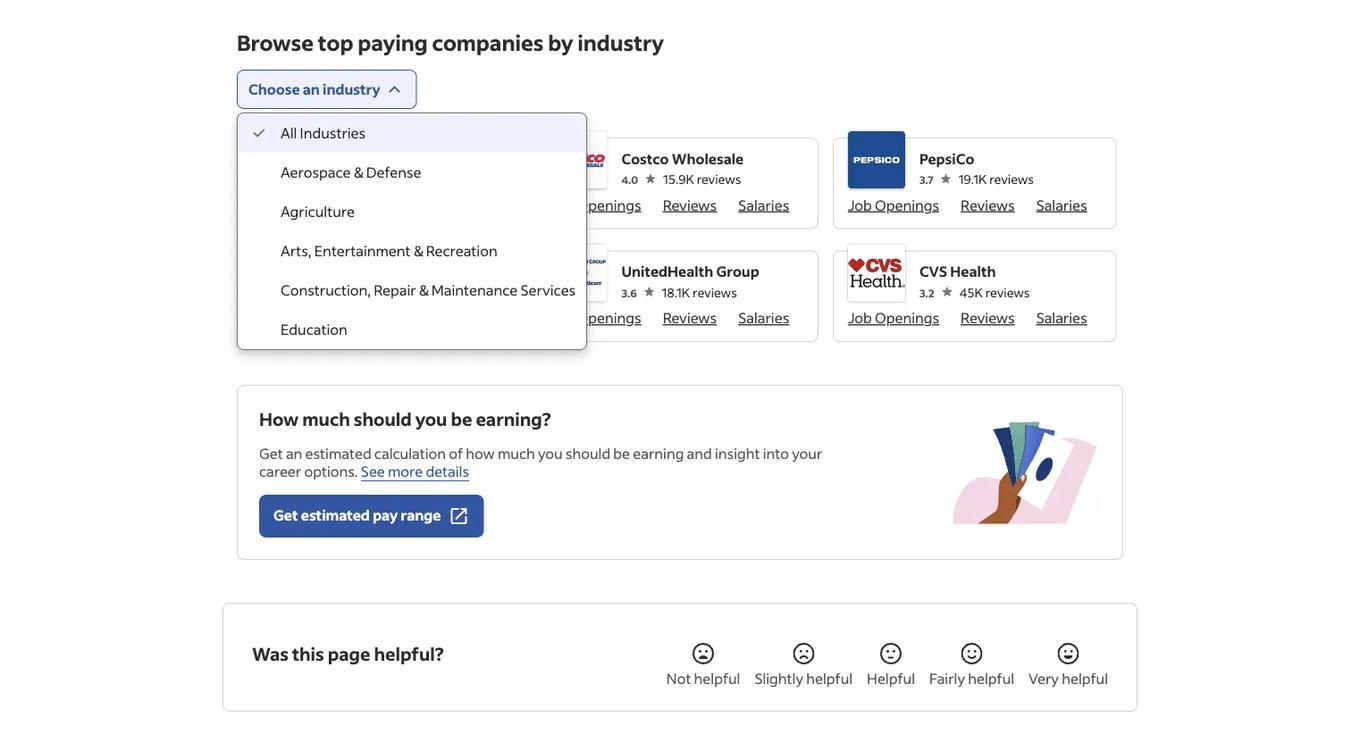 Task type: locate. For each thing, give the bounding box(es) containing it.
reviews
[[663, 196, 717, 214], [961, 196, 1015, 214], [663, 309, 717, 327], [961, 309, 1015, 327]]

openings for cvs health
[[875, 309, 940, 327]]

helpful
[[694, 670, 741, 688], [807, 670, 853, 688], [968, 670, 1015, 688], [1062, 670, 1109, 688]]

reviews inside figure
[[697, 171, 742, 187]]

should up calculation
[[354, 407, 412, 430]]

you up calculation
[[415, 407, 447, 430]]

0 vertical spatial get
[[259, 444, 283, 463]]

industry up industries
[[323, 80, 380, 98]]

choose an industry button
[[237, 70, 417, 109]]

starbucks link
[[324, 148, 441, 169]]

reviews link down "15.9k reviews is rated 4.0 out of 5 stars" figure
[[663, 196, 717, 214]]

job openings down the aerospace
[[252, 196, 343, 214]]

salaries for cvs health
[[1037, 309, 1088, 327]]

be
[[451, 407, 472, 430], [614, 444, 630, 463]]

63.1k reviews is rated 3.9 out of 5 stars figure
[[324, 169, 441, 189]]

services
[[521, 281, 576, 299]]

helpful for slightly helpful
[[807, 670, 853, 688]]

very
[[1029, 670, 1059, 688]]

industry
[[578, 28, 664, 56], [323, 80, 380, 98]]

1 vertical spatial you
[[538, 444, 563, 463]]

job down services
[[550, 309, 574, 327]]

job down "starbucks" image
[[252, 196, 276, 214]]

earning?
[[476, 407, 551, 430]]

openings for pepsico
[[875, 196, 940, 214]]

was this page helpful?
[[252, 643, 444, 666]]

aerospace & defense
[[281, 163, 422, 181]]

job openings link for unitedhealth group
[[550, 309, 642, 327]]

& right repair
[[419, 281, 429, 299]]

slightly
[[755, 670, 804, 688]]

estimated right the "career"
[[305, 444, 372, 463]]

industry right by at the left top
[[578, 28, 664, 56]]

you down "earning?"
[[538, 444, 563, 463]]

openings for costco wholesale
[[577, 196, 642, 214]]

reviews right 19.1k
[[990, 171, 1034, 187]]

earning
[[633, 444, 684, 463]]

job openings down construction,
[[252, 309, 343, 327]]

0 vertical spatial you
[[415, 407, 447, 430]]

maintenance
[[432, 281, 518, 299]]

salaries for unitedhealth group
[[739, 309, 790, 327]]

2 vertical spatial &
[[419, 281, 429, 299]]

job openings link
[[252, 196, 343, 214], [550, 196, 642, 214], [848, 196, 940, 214], [252, 309, 343, 327], [550, 309, 642, 327], [848, 309, 940, 327]]

1 vertical spatial &
[[414, 242, 423, 260]]

salaries link for pepsico
[[1037, 196, 1088, 214]]

much right "how"
[[302, 407, 350, 430]]

how
[[259, 407, 299, 430]]

cvs health
[[920, 262, 996, 281]]

3.2
[[920, 286, 935, 300]]

salaries
[[739, 196, 790, 214], [1037, 196, 1088, 214], [739, 309, 790, 327], [1037, 309, 1088, 327]]

reviews link down 18.1k reviews is rated 3.6 out of 5 stars figure
[[663, 309, 717, 327]]

construction,
[[281, 281, 371, 299]]

unitedhealth group link
[[622, 261, 760, 282]]

salaries link
[[739, 196, 790, 214], [1037, 196, 1088, 214], [739, 309, 790, 327], [1037, 309, 1088, 327]]

an right choose
[[303, 80, 320, 98]]

reviews down 19.1k reviews
[[961, 196, 1015, 214]]

unitedhealth group
[[622, 262, 760, 281]]

3 helpful from the left
[[968, 670, 1015, 688]]

helpful right the very
[[1062, 670, 1109, 688]]

1 helpful from the left
[[694, 670, 741, 688]]

helpful right fairly at the bottom right of the page
[[968, 670, 1015, 688]]

get inside get an estimated calculation of how much you should be earning and insight into your career options.
[[259, 444, 283, 463]]

fairly
[[930, 670, 966, 688]]

page
[[328, 643, 370, 666]]

reviews right the 45k
[[986, 284, 1030, 300]]

0 horizontal spatial industry
[[323, 80, 380, 98]]

reviews link for cvs health
[[961, 309, 1015, 327]]

you inside get an estimated calculation of how much you should be earning and insight into your career options.
[[538, 444, 563, 463]]

job openings link down 4.0
[[550, 196, 642, 214]]

an inside dropdown button
[[303, 80, 320, 98]]

much down "earning?"
[[498, 444, 535, 463]]

1 vertical spatial should
[[566, 444, 611, 463]]

2 helpful from the left
[[807, 670, 853, 688]]

an down "how"
[[286, 444, 302, 463]]

defense
[[366, 163, 422, 181]]

0 horizontal spatial be
[[451, 407, 472, 430]]

helpful right slightly
[[807, 670, 853, 688]]

openings down 3.9 on the left top of page
[[279, 196, 343, 214]]

job down cvs health image
[[848, 309, 872, 327]]

should left earning
[[566, 444, 611, 463]]

helpful right not
[[694, 670, 741, 688]]

openings down 3.7 in the top right of the page
[[875, 196, 940, 214]]

an inside get an estimated calculation of how much you should be earning and insight into your career options.
[[286, 444, 302, 463]]

reviews link for costco wholesale
[[663, 196, 717, 214]]

reviews link for pepsico
[[961, 196, 1015, 214]]

reviews inside 'figure'
[[396, 171, 441, 187]]

be up the of
[[451, 407, 472, 430]]

0 vertical spatial much
[[302, 407, 350, 430]]

0 horizontal spatial should
[[354, 407, 412, 430]]

openings for starbucks
[[279, 196, 343, 214]]

get down "how"
[[259, 444, 283, 463]]

starbucks
[[324, 149, 393, 168]]

job for starbucks
[[252, 196, 276, 214]]

salaries for pepsico
[[1037, 196, 1088, 214]]

job openings
[[252, 196, 343, 214], [550, 196, 642, 214], [848, 196, 940, 214], [252, 309, 343, 327], [550, 309, 642, 327], [848, 309, 940, 327]]

see
[[361, 463, 385, 481]]

cvs
[[920, 262, 948, 281]]

job down pepsico image
[[848, 196, 872, 214]]

1 vertical spatial industry
[[323, 80, 380, 98]]

pepsico link
[[920, 148, 1034, 169]]

job for cvs health
[[848, 309, 872, 327]]

helpful for fairly helpful
[[968, 670, 1015, 688]]

job openings link down 3.7 in the top right of the page
[[848, 196, 940, 214]]

& up construction, repair & maintenance services
[[414, 242, 423, 260]]

pepsico image
[[848, 131, 905, 189]]

an for estimated
[[286, 444, 302, 463]]

job openings link down 3.2
[[848, 309, 940, 327]]

1 horizontal spatial should
[[566, 444, 611, 463]]

reviews down the group
[[693, 284, 737, 300]]

industries
[[300, 124, 366, 142]]

1 vertical spatial much
[[498, 444, 535, 463]]

job openings down 3.7 in the top right of the page
[[848, 196, 940, 214]]

openings down 4.0
[[577, 196, 642, 214]]

1 horizontal spatial you
[[538, 444, 563, 463]]

be inside get an estimated calculation of how much you should be earning and insight into your career options.
[[614, 444, 630, 463]]

job openings link for costco wholesale
[[550, 196, 642, 214]]

salaries link for costco wholesale
[[739, 196, 790, 214]]

reviews link for unitedhealth group
[[663, 309, 717, 327]]

get estimated pay range link
[[259, 495, 484, 538]]

1 vertical spatial be
[[614, 444, 630, 463]]

education
[[281, 320, 348, 339]]

reviews link down the "45k reviews"
[[961, 309, 1015, 327]]

much
[[302, 407, 350, 430], [498, 444, 535, 463]]

232.1k reviews
[[364, 284, 447, 300]]

&
[[354, 163, 363, 181], [414, 242, 423, 260], [419, 281, 429, 299]]

reviews
[[396, 171, 441, 187], [697, 171, 742, 187], [990, 171, 1034, 187], [403, 284, 447, 300], [693, 284, 737, 300], [986, 284, 1030, 300]]

be left earning
[[614, 444, 630, 463]]

openings
[[279, 196, 343, 214], [577, 196, 642, 214], [875, 196, 940, 214], [279, 309, 343, 327], [577, 309, 642, 327], [875, 309, 940, 327]]

an
[[303, 80, 320, 98], [286, 444, 302, 463]]

0 vertical spatial &
[[354, 163, 363, 181]]

was
[[252, 643, 289, 666]]

job openings down 4.0
[[550, 196, 642, 214]]

& left 63.1k
[[354, 163, 363, 181]]

reviews down the "45k reviews"
[[961, 309, 1015, 327]]

job openings link down the aerospace
[[252, 196, 343, 214]]

estimated down 'options.'
[[301, 506, 370, 524]]

your
[[792, 444, 823, 463]]

19.1k reviews
[[959, 171, 1034, 187]]

0 vertical spatial an
[[303, 80, 320, 98]]

helpful for not helpful
[[694, 670, 741, 688]]

1 horizontal spatial be
[[614, 444, 630, 463]]

job openings link down "3.6" on the left of the page
[[550, 309, 642, 327]]

0 vertical spatial estimated
[[305, 444, 372, 463]]

reviews link down 19.1k reviews
[[961, 196, 1015, 214]]

job down costco wholesale image
[[550, 196, 574, 214]]

options.
[[304, 463, 358, 481]]

job openings down "3.6" on the left of the page
[[550, 309, 642, 327]]

you
[[415, 407, 447, 430], [538, 444, 563, 463]]

job openings for cvs health
[[848, 309, 940, 327]]

reviews right 63.1k
[[396, 171, 441, 187]]

1 vertical spatial an
[[286, 444, 302, 463]]

1 vertical spatial get
[[274, 506, 298, 524]]

job down mcdonald's image
[[252, 309, 276, 327]]

all
[[281, 124, 297, 142]]

not
[[667, 670, 691, 688]]

industry inside choose an industry dropdown button
[[323, 80, 380, 98]]

details
[[426, 463, 469, 481]]

18.1k
[[662, 284, 690, 300]]

estimated
[[305, 444, 372, 463], [301, 506, 370, 524]]

1 horizontal spatial much
[[498, 444, 535, 463]]

reviews down "15.9k reviews is rated 4.0 out of 5 stars" figure
[[663, 196, 717, 214]]

reviews down wholesale
[[697, 171, 742, 187]]

of
[[449, 444, 463, 463]]

job openings down 3.2
[[848, 309, 940, 327]]

45k reviews
[[960, 284, 1030, 300]]

openings down 3.2
[[875, 309, 940, 327]]

get down the "career"
[[274, 506, 298, 524]]

estimated inside get an estimated calculation of how much you should be earning and insight into your career options.
[[305, 444, 372, 463]]

cvs health image
[[848, 245, 905, 302]]

an for industry
[[303, 80, 320, 98]]

list box
[[238, 114, 587, 350]]

reviews down 18.1k reviews is rated 3.6 out of 5 stars figure
[[663, 309, 717, 327]]

choose
[[249, 80, 300, 98]]

much inside get an estimated calculation of how much you should be earning and insight into your career options.
[[498, 444, 535, 463]]

openings down "3.6" on the left of the page
[[577, 309, 642, 327]]

18.1k reviews is rated 3.6 out of 5 stars figure
[[622, 282, 760, 302]]

pepsico
[[920, 149, 975, 168]]

unitedhealth group image
[[550, 245, 607, 302]]

job for costco wholesale
[[550, 196, 574, 214]]

0 vertical spatial industry
[[578, 28, 664, 56]]

0 horizontal spatial you
[[415, 407, 447, 430]]

4 helpful from the left
[[1062, 670, 1109, 688]]

get
[[259, 444, 283, 463], [274, 506, 298, 524]]



Task type: describe. For each thing, give the bounding box(es) containing it.
0 horizontal spatial much
[[302, 407, 350, 430]]

see more details link
[[361, 463, 469, 482]]

arts,
[[281, 242, 312, 260]]

costco wholesale image
[[550, 131, 607, 189]]

1 horizontal spatial industry
[[578, 28, 664, 56]]

job openings link down construction,
[[252, 309, 343, 327]]

top
[[318, 28, 353, 56]]

by
[[548, 28, 573, 56]]

& for entertainment
[[414, 242, 423, 260]]

arts, entertainment & recreation
[[281, 242, 498, 260]]

get for get estimated pay range
[[274, 506, 298, 524]]

entertainment
[[314, 242, 411, 260]]

openings for unitedhealth group
[[577, 309, 642, 327]]

recreation
[[426, 242, 498, 260]]

3.5
[[324, 286, 339, 300]]

45k reviews is rated 3.2 out of 5 stars figure
[[920, 282, 1030, 302]]

reviews for cvs health
[[961, 309, 1015, 327]]

63.1k
[[364, 171, 394, 187]]

how
[[466, 444, 495, 463]]

get an estimated calculation of how much you should be earning and insight into your career options.
[[259, 444, 823, 481]]

get for get an estimated calculation of how much you should be earning and insight into your career options.
[[259, 444, 283, 463]]

health
[[951, 262, 996, 281]]

fairly helpful
[[930, 670, 1015, 688]]

very helpful
[[1029, 670, 1109, 688]]

helpful for very helpful
[[1062, 670, 1109, 688]]

0 vertical spatial should
[[354, 407, 412, 430]]

helpful
[[867, 670, 915, 688]]

salary image
[[949, 408, 1101, 538]]

pay
[[373, 506, 398, 524]]

mcdonald's image
[[252, 245, 309, 302]]

this
[[292, 643, 324, 666]]

reviews for starbucks
[[396, 171, 441, 187]]

45k
[[960, 284, 983, 300]]

browse
[[237, 28, 314, 56]]

salaries for costco wholesale
[[739, 196, 790, 214]]

get estimated pay range
[[274, 506, 441, 524]]

reviews right 232.1k
[[403, 284, 447, 300]]

see more details
[[361, 463, 469, 481]]

3.9
[[324, 173, 339, 187]]

agriculture
[[281, 202, 355, 221]]

reviews for costco wholesale
[[697, 171, 742, 187]]

reviews for unitedhealth group
[[663, 309, 717, 327]]

job openings for starbucks
[[252, 196, 343, 214]]

all industries
[[281, 124, 366, 142]]

job for unitedhealth group
[[550, 309, 574, 327]]

reviews for pepsico
[[990, 171, 1034, 187]]

calculation
[[374, 444, 446, 463]]

salaries link for cvs health
[[1037, 309, 1088, 327]]

costco wholesale link
[[622, 148, 744, 169]]

should inside get an estimated calculation of how much you should be earning and insight into your career options.
[[566, 444, 611, 463]]

paying
[[358, 28, 428, 56]]

companies
[[432, 28, 544, 56]]

construction, repair & maintenance services
[[281, 281, 576, 299]]

& for repair
[[419, 281, 429, 299]]

job openings for pepsico
[[848, 196, 940, 214]]

job for pepsico
[[848, 196, 872, 214]]

not helpful
[[667, 670, 741, 688]]

career
[[259, 463, 302, 481]]

slightly helpful
[[755, 670, 853, 688]]

reviews for cvs health
[[986, 284, 1030, 300]]

job openings for costco wholesale
[[550, 196, 642, 214]]

costco
[[622, 149, 669, 168]]

3.6
[[622, 286, 637, 300]]

0 vertical spatial be
[[451, 407, 472, 430]]

group
[[716, 262, 760, 281]]

openings down construction,
[[279, 309, 343, 327]]

reviews for unitedhealth group
[[693, 284, 737, 300]]

63.1k reviews
[[364, 171, 441, 187]]

232.1k
[[364, 284, 400, 300]]

into
[[763, 444, 789, 463]]

and
[[687, 444, 712, 463]]

3.7
[[920, 173, 934, 187]]

list box containing all industries
[[238, 114, 587, 350]]

starbucks image
[[252, 131, 309, 189]]

4.0
[[622, 173, 638, 187]]

15.9k reviews is rated 4.0 out of 5 stars figure
[[622, 169, 744, 189]]

costco wholesale
[[622, 149, 744, 168]]

job openings link for cvs health
[[848, 309, 940, 327]]

how much should you be earning?
[[259, 407, 551, 430]]

reviews for costco wholesale
[[663, 196, 717, 214]]

job openings for unitedhealth group
[[550, 309, 642, 327]]

job openings link for starbucks
[[252, 196, 343, 214]]

18.1k reviews
[[662, 284, 737, 300]]

browse top paying companies by industry
[[237, 28, 664, 56]]

salaries link for unitedhealth group
[[739, 309, 790, 327]]

insight
[[715, 444, 760, 463]]

cvs health link
[[920, 261, 1030, 282]]

reviews for pepsico
[[961, 196, 1015, 214]]

unitedhealth
[[622, 262, 714, 281]]

more
[[388, 463, 423, 481]]

232.1k reviews is rated 3.5 out of 5 stars figure
[[324, 282, 447, 302]]

15.9k
[[663, 171, 695, 187]]

aerospace
[[281, 163, 351, 181]]

1 vertical spatial estimated
[[301, 506, 370, 524]]

job openings link for pepsico
[[848, 196, 940, 214]]

19.1k reviews is rated 3.7 out of 5 stars figure
[[920, 169, 1034, 189]]

all industries option
[[238, 114, 587, 153]]

19.1k
[[959, 171, 987, 187]]

15.9k reviews
[[663, 171, 742, 187]]

helpful?
[[374, 643, 444, 666]]

choose an industry
[[249, 80, 380, 98]]

range
[[401, 506, 441, 524]]

repair
[[374, 281, 416, 299]]

wholesale
[[672, 149, 744, 168]]



Task type: vqa. For each thing, say whether or not it's contained in the screenshot.
"the"
no



